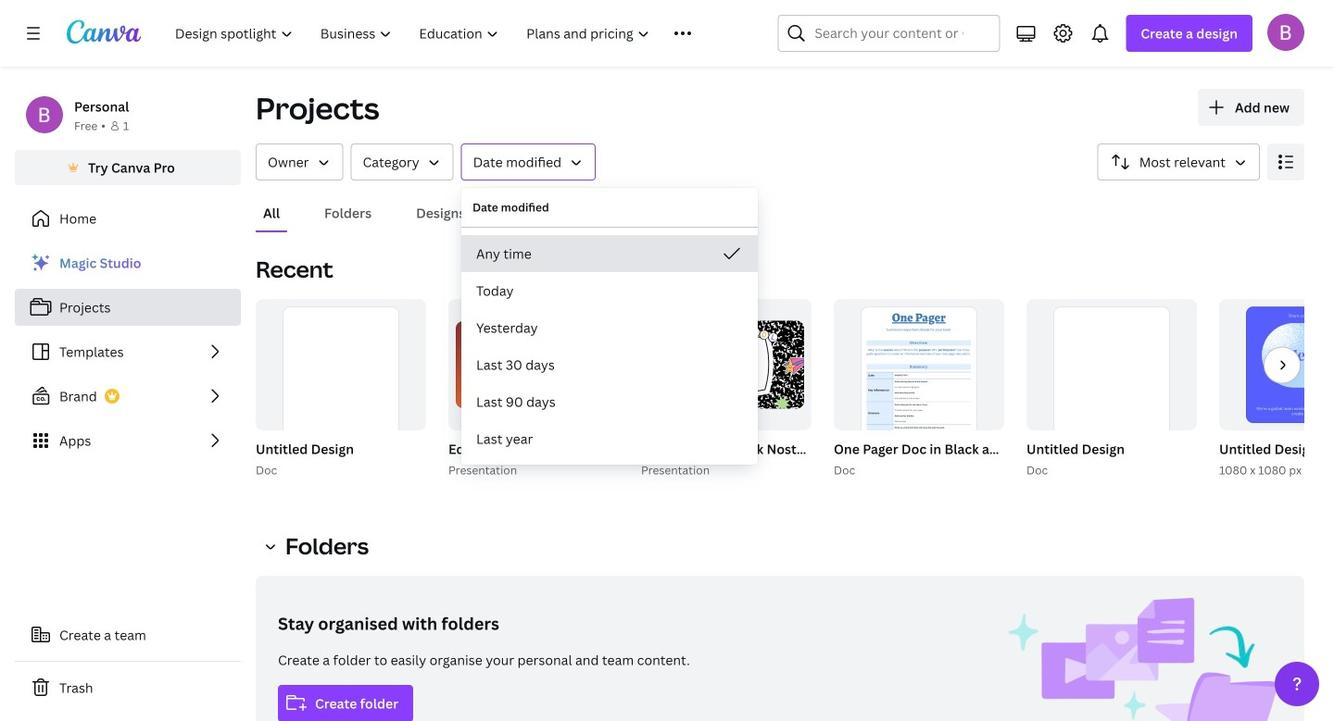 Task type: describe. For each thing, give the bounding box(es) containing it.
Owner button
[[256, 144, 343, 181]]

5 group from the left
[[638, 299, 1109, 480]]

2 group from the left
[[256, 299, 426, 472]]

5 option from the top
[[462, 384, 758, 421]]

4 option from the top
[[462, 347, 758, 384]]

Sort by button
[[1098, 144, 1260, 181]]

2 option from the top
[[462, 272, 758, 310]]

8 group from the left
[[834, 299, 1005, 472]]

12 group from the left
[[1220, 299, 1335, 431]]

bob builder image
[[1268, 14, 1305, 51]]



Task type: locate. For each thing, give the bounding box(es) containing it.
Search search field
[[815, 16, 963, 51]]

group
[[252, 299, 426, 480], [256, 299, 426, 472], [445, 299, 795, 480], [449, 299, 619, 431], [638, 299, 1109, 480], [641, 299, 812, 431], [830, 299, 1308, 480], [834, 299, 1005, 472], [1023, 299, 1197, 480], [1027, 299, 1197, 472], [1216, 299, 1335, 480], [1220, 299, 1335, 431]]

Category button
[[351, 144, 454, 181]]

11 group from the left
[[1216, 299, 1335, 480]]

list
[[15, 245, 241, 460]]

1 option from the top
[[462, 235, 758, 272]]

top level navigation element
[[163, 15, 733, 52], [163, 15, 733, 52]]

9 group from the left
[[1023, 299, 1197, 480]]

3 group from the left
[[445, 299, 795, 480]]

None search field
[[778, 15, 1000, 52]]

1 group from the left
[[252, 299, 426, 480]]

3 option from the top
[[462, 310, 758, 347]]

list box
[[462, 235, 758, 458]]

Date modified button
[[461, 144, 596, 181]]

10 group from the left
[[1027, 299, 1197, 472]]

7 group from the left
[[830, 299, 1308, 480]]

option
[[462, 235, 758, 272], [462, 272, 758, 310], [462, 310, 758, 347], [462, 347, 758, 384], [462, 384, 758, 421], [462, 421, 758, 458]]

4 group from the left
[[449, 299, 619, 431]]

6 group from the left
[[641, 299, 812, 431]]

6 option from the top
[[462, 421, 758, 458]]



Task type: vqa. For each thing, say whether or not it's contained in the screenshot.
4th option
yes



